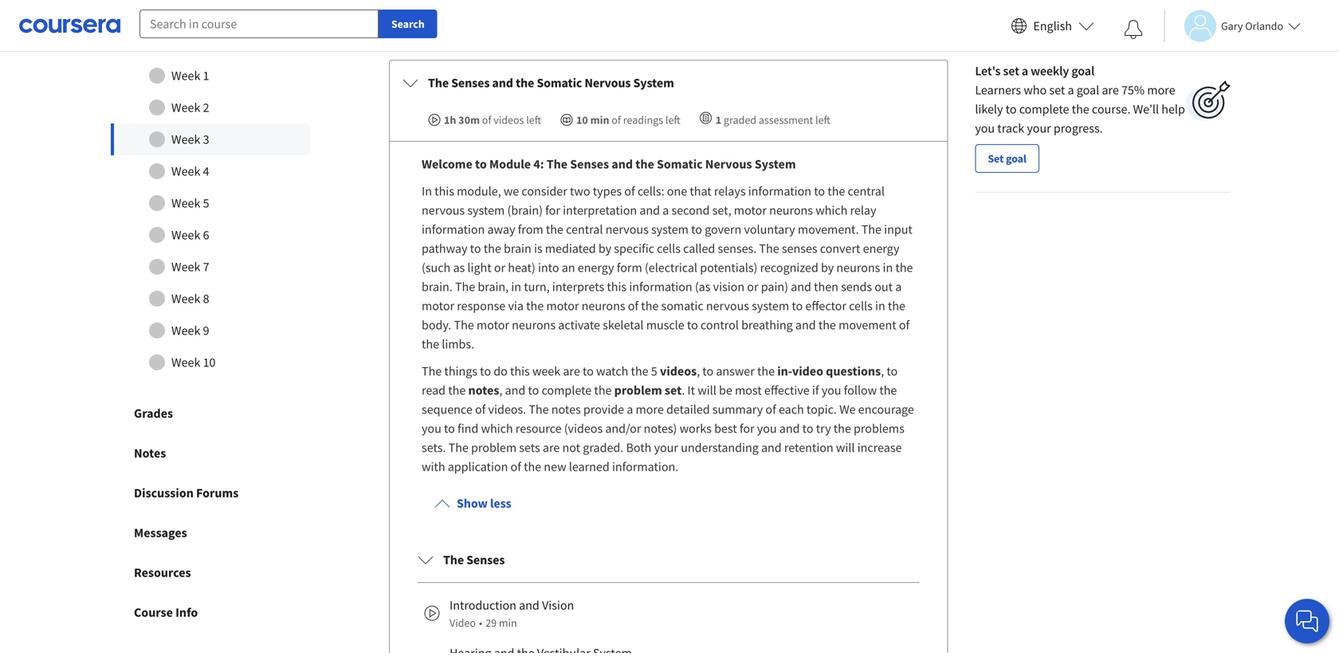 Task type: locate. For each thing, give the bounding box(es) containing it.
0 horizontal spatial 1
[[203, 68, 209, 84]]

1 vertical spatial energy
[[578, 260, 614, 276]]

we
[[839, 402, 856, 418]]

complete
[[1019, 101, 1069, 117], [542, 383, 592, 399]]

0 horizontal spatial 5
[[203, 195, 209, 211]]

0 horizontal spatial more
[[636, 402, 664, 418]]

1 horizontal spatial system
[[755, 156, 796, 172]]

your inside learners who set a goal are 75% more likely to complete the course. we'll help you track your progress.
[[1027, 120, 1051, 136]]

1 horizontal spatial videos
[[660, 364, 697, 380]]

0 horizontal spatial system
[[633, 75, 674, 91]]

less
[[490, 496, 511, 512]]

week for week 10
[[171, 355, 200, 371]]

grades
[[134, 406, 173, 422]]

which down videos.
[[481, 421, 513, 437]]

best
[[714, 421, 737, 437]]

introduction and vision video • 29 min
[[450, 598, 574, 631]]

week 5
[[171, 195, 209, 211]]

min left readings at the left top
[[590, 113, 609, 127]]

provide
[[583, 402, 624, 418]]

somatic up one at the top of the page
[[657, 156, 703, 172]]

2 vertical spatial are
[[543, 440, 560, 456]]

goal up course. on the right of the page
[[1077, 82, 1099, 98]]

1 vertical spatial which
[[481, 421, 513, 437]]

5 right watch
[[651, 364, 657, 380]]

week for week 3
[[171, 132, 200, 148]]

1 horizontal spatial 10
[[576, 113, 588, 127]]

notes
[[134, 446, 166, 462]]

2 left from the left
[[666, 113, 681, 127]]

more
[[1147, 82, 1175, 98], [636, 402, 664, 418]]

0 horizontal spatial your
[[654, 440, 678, 456]]

4
[[203, 163, 209, 179]]

are up notes , and to complete the problem set
[[563, 364, 580, 380]]

from
[[518, 222, 543, 238]]

2 vertical spatial senses
[[466, 553, 505, 568]]

senses for the senses and the somatic nervous system
[[451, 75, 490, 91]]

2 vertical spatial information
[[629, 279, 692, 295]]

to down week
[[528, 383, 539, 399]]

cells down "sends"
[[849, 298, 873, 314]]

week down week 9 on the left of the page
[[171, 355, 200, 371]]

1 horizontal spatial nervous
[[705, 156, 752, 172]]

answer
[[716, 364, 755, 380]]

0 vertical spatial system
[[633, 75, 674, 91]]

week 9
[[171, 323, 209, 339]]

information down (electrical
[[629, 279, 692, 295]]

1 left from the left
[[526, 113, 541, 127]]

vision
[[713, 279, 745, 295]]

motor up voluntary
[[734, 203, 767, 218]]

1 vertical spatial complete
[[542, 383, 592, 399]]

and down each
[[779, 421, 800, 437]]

week 10 link
[[111, 347, 310, 379]]

1 vertical spatial for
[[740, 421, 755, 437]]

application
[[448, 459, 508, 475]]

1 vertical spatial or
[[747, 279, 759, 295]]

types
[[593, 183, 622, 199]]

senses inside "dropdown button"
[[451, 75, 490, 91]]

control
[[701, 317, 739, 333]]

2 vertical spatial this
[[510, 364, 530, 380]]

2 vertical spatial in
[[875, 298, 885, 314]]

0 vertical spatial which
[[816, 203, 848, 218]]

left
[[526, 113, 541, 127], [666, 113, 681, 127], [816, 113, 831, 127]]

. it will be most effective if you follow the sequence of videos. the notes provide a more detailed summary of each topic. we encourage you to find which resource (videos and/or notes) works best for you and to try the problems sets. the problem sets are not graded. both your understanding and retention will increase with application of the new learned information.
[[422, 383, 914, 475]]

8
[[203, 291, 209, 307]]

1 vertical spatial this
[[607, 279, 627, 295]]

neurons down via
[[512, 317, 556, 333]]

the
[[428, 75, 449, 91], [547, 156, 568, 172], [862, 222, 882, 238], [759, 241, 779, 257], [455, 279, 475, 295], [454, 317, 474, 333], [422, 364, 442, 380], [529, 402, 549, 418], [448, 440, 469, 456], [443, 553, 464, 568]]

turn,
[[524, 279, 550, 295]]

that
[[690, 183, 712, 199]]

by
[[599, 241, 612, 257], [821, 260, 834, 276]]

help center image
[[1298, 612, 1317, 631]]

0 vertical spatial set
[[1003, 63, 1019, 79]]

0 horizontal spatial complete
[[542, 383, 592, 399]]

1 horizontal spatial notes
[[551, 402, 581, 418]]

which inside . it will be most effective if you follow the sequence of videos. the notes provide a more detailed summary of each topic. we encourage you to find which resource (videos and/or notes) works best for you and to try the problems sets. the problem sets are not graded. both your understanding and retention will increase with application of the new learned information.
[[481, 421, 513, 437]]

75%
[[1122, 82, 1145, 98]]

10 week from the top
[[171, 355, 200, 371]]

0 vertical spatial are
[[1102, 82, 1119, 98]]

0 vertical spatial 1
[[203, 68, 209, 84]]

0 horizontal spatial system
[[467, 203, 505, 218]]

1 horizontal spatial which
[[816, 203, 848, 218]]

somatic
[[661, 298, 704, 314]]

help
[[1162, 101, 1185, 117]]

8 week from the top
[[171, 291, 200, 307]]

each
[[779, 402, 804, 418]]

0 horizontal spatial videos
[[494, 113, 524, 127]]

notes down the do
[[468, 383, 499, 399]]

2 horizontal spatial ,
[[881, 364, 884, 380]]

senses
[[451, 75, 490, 91], [570, 156, 609, 172], [466, 553, 505, 568]]

0 vertical spatial more
[[1147, 82, 1175, 98]]

4 week from the top
[[171, 163, 200, 179]]

to left effector
[[792, 298, 803, 314]]

notes down notes , and to complete the problem set
[[551, 402, 581, 418]]

goal inside learners who set a goal are 75% more likely to complete the course. we'll help you track your progress.
[[1077, 82, 1099, 98]]

0 vertical spatial complete
[[1019, 101, 1069, 117]]

system up breathing
[[752, 298, 789, 314]]

1 horizontal spatial or
[[747, 279, 759, 295]]

1 vertical spatial information
[[422, 222, 485, 238]]

one
[[667, 183, 687, 199]]

3
[[203, 132, 209, 148]]

2 horizontal spatial nervous
[[706, 298, 749, 314]]

system down second
[[651, 222, 689, 238]]

problem inside . it will be most effective if you follow the sequence of videos. the notes provide a more detailed summary of each topic. we encourage you to find which resource (videos and/or notes) works best for you and to try the problems sets. the problem sets are not graded. both your understanding and retention will increase with application of the new learned information.
[[471, 440, 517, 456]]

called
[[683, 241, 715, 257]]

1 vertical spatial 1
[[716, 113, 722, 127]]

1 vertical spatial your
[[654, 440, 678, 456]]

0 horizontal spatial somatic
[[537, 75, 582, 91]]

the up introduction
[[443, 553, 464, 568]]

try
[[816, 421, 831, 437]]

to up encourage
[[887, 364, 898, 380]]

0 horizontal spatial nervous
[[585, 75, 631, 91]]

the inside "dropdown button"
[[516, 75, 534, 91]]

system down module, at the left top
[[467, 203, 505, 218]]

coursera image
[[19, 13, 120, 38]]

are up new
[[543, 440, 560, 456]]

30m
[[459, 113, 480, 127]]

are up course. on the right of the page
[[1102, 82, 1119, 98]]

goal for weekly
[[1072, 63, 1095, 79]]

week
[[171, 68, 200, 84], [171, 100, 200, 116], [171, 132, 200, 148], [171, 163, 200, 179], [171, 195, 200, 211], [171, 227, 200, 243], [171, 259, 200, 275], [171, 291, 200, 307], [171, 323, 200, 339], [171, 355, 200, 371]]

welcome
[[422, 156, 473, 172]]

5
[[203, 195, 209, 211], [651, 364, 657, 380]]

interpretation
[[563, 203, 637, 218]]

goal
[[1072, 63, 1095, 79], [1077, 82, 1099, 98], [1006, 152, 1027, 166]]

0 horizontal spatial min
[[499, 616, 517, 631]]

the left in-
[[757, 364, 775, 380]]

the up 1h 30m of videos left
[[516, 75, 534, 91]]

by left specific
[[599, 241, 612, 257]]

information up voluntary
[[748, 183, 812, 199]]

the up progress.
[[1072, 101, 1090, 117]]

problem up application on the left
[[471, 440, 517, 456]]

neurons up skeletal in the left of the page
[[582, 298, 625, 314]]

1 vertical spatial in
[[511, 279, 521, 295]]

10 down week 9 link on the left
[[203, 355, 216, 371]]

which inside the 'in this module, we consider two types of cells: one that relays information to the central nervous system (brain) for interpretation and a second set, motor neurons which relay information away from the central nervous system to govern voluntary movement. the input pathway to the brain is mediated by specific cells called senses. the senses convert energy (such as light or heat) into an energy form (electrical potentials) recognized by neurons in the brain. the brain, in turn, interprets this information (as vision or pain) and then sends out a motor response via the motor neurons of the somatic nervous system to effector cells in the body.  the motor neurons activate skeletal muscle to control breathing and the movement of the limbs.'
[[816, 203, 848, 218]]

info
[[175, 605, 198, 621]]

the senses button
[[405, 538, 932, 583]]

to down 'somatic' at the top
[[687, 317, 698, 333]]

week up week 6
[[171, 195, 200, 211]]

form
[[617, 260, 642, 276]]

0 vertical spatial this
[[435, 183, 454, 199]]

0 horizontal spatial for
[[545, 203, 560, 218]]

nervous up relays
[[705, 156, 752, 172]]

and left retention
[[761, 440, 782, 456]]

0 vertical spatial 5
[[203, 195, 209, 211]]

somatic inside "dropdown button"
[[537, 75, 582, 91]]

resources
[[134, 565, 191, 581]]

1 horizontal spatial set
[[1003, 63, 1019, 79]]

0 horizontal spatial 10
[[203, 355, 216, 371]]

0 vertical spatial your
[[1027, 120, 1051, 136]]

set left "it"
[[665, 383, 682, 399]]

the up resource
[[529, 402, 549, 418]]

0 horizontal spatial are
[[543, 440, 560, 456]]

1 week from the top
[[171, 68, 200, 84]]

cells
[[657, 241, 681, 257], [849, 298, 873, 314]]

it
[[687, 383, 695, 399]]

0 vertical spatial energy
[[863, 241, 900, 257]]

1 vertical spatial cells
[[849, 298, 873, 314]]

7 week from the top
[[171, 259, 200, 275]]

system
[[467, 203, 505, 218], [651, 222, 689, 238], [752, 298, 789, 314]]

1 vertical spatial by
[[821, 260, 834, 276]]

system up readings at the left top
[[633, 75, 674, 91]]

week left 3 at the top left
[[171, 132, 200, 148]]

are inside . it will be most effective if you follow the sequence of videos. the notes provide a more detailed summary of each topic. we encourage you to find which resource (videos and/or notes) works best for you and to try the problems sets. the problem sets are not graded. both your understanding and retention will increase with application of the new learned information.
[[543, 440, 560, 456]]

convert
[[820, 241, 861, 257]]

your right track on the right top of the page
[[1027, 120, 1051, 136]]

9 week from the top
[[171, 323, 200, 339]]

cells up (electrical
[[657, 241, 681, 257]]

in
[[883, 260, 893, 276], [511, 279, 521, 295], [875, 298, 885, 314]]

(electrical
[[645, 260, 698, 276]]

will
[[698, 383, 716, 399], [836, 440, 855, 456]]

6 week from the top
[[171, 227, 200, 243]]

the down body.
[[422, 336, 439, 352]]

or left "pain)"
[[747, 279, 759, 295]]

notes inside . it will be most effective if you follow the sequence of videos. the notes provide a more detailed summary of each topic. we encourage you to find which resource (videos and/or notes) works best for you and to try the problems sets. the problem sets are not graded. both your understanding and retention will increase with application of the new learned information.
[[551, 402, 581, 418]]

more inside . it will be most effective if you follow the sequence of videos. the notes provide a more detailed summary of each topic. we encourage you to find which resource (videos and/or notes) works best for you and to try the problems sets. the problem sets are not graded. both your understanding and retention will increase with application of the new learned information.
[[636, 402, 664, 418]]

senses up two
[[570, 156, 609, 172]]

1 vertical spatial notes
[[551, 402, 581, 418]]

gary orlando button
[[1164, 10, 1301, 42]]

left right assessment
[[816, 113, 831, 127]]

0 vertical spatial central
[[848, 183, 885, 199]]

motor down response
[[477, 317, 509, 333]]

set down weekly
[[1049, 82, 1065, 98]]

0 horizontal spatial notes
[[468, 383, 499, 399]]

1 horizontal spatial left
[[666, 113, 681, 127]]

0 horizontal spatial left
[[526, 113, 541, 127]]

3 week from the top
[[171, 132, 200, 148]]

1 horizontal spatial by
[[821, 260, 834, 276]]

and up videos.
[[505, 383, 526, 399]]

to left answer
[[703, 364, 714, 380]]

and left 'vision'
[[519, 598, 540, 614]]

senses up introduction
[[466, 553, 505, 568]]

motor down brain.
[[422, 298, 454, 314]]

week 5 link
[[111, 187, 310, 219]]

5 up 6 in the left of the page
[[203, 195, 209, 211]]

in up via
[[511, 279, 521, 295]]

0 horizontal spatial central
[[566, 222, 603, 238]]

if
[[812, 383, 819, 399]]

2 horizontal spatial are
[[1102, 82, 1119, 98]]

for inside . it will be most effective if you follow the sequence of videos. the notes provide a more detailed summary of each topic. we encourage you to find which resource (videos and/or notes) works best for you and to try the problems sets. the problem sets are not graded. both your understanding and retention will increase with application of the new learned information.
[[740, 421, 755, 437]]

2 horizontal spatial information
[[748, 183, 812, 199]]

and up 1h 30m of videos left
[[492, 75, 513, 91]]

pain)
[[761, 279, 788, 295]]

let's set a weekly goal
[[975, 63, 1095, 79]]

week 2 link
[[111, 92, 310, 124]]

skeletal
[[603, 317, 644, 333]]

into
[[538, 260, 559, 276]]

the right try in the right bottom of the page
[[834, 421, 851, 437]]

read
[[422, 383, 446, 399]]

1 horizontal spatial ,
[[697, 364, 700, 380]]

the senses and the somatic nervous system button
[[390, 61, 947, 105]]

forums
[[196, 486, 239, 501]]

1 vertical spatial more
[[636, 402, 664, 418]]

the down effector
[[819, 317, 836, 333]]

heat)
[[508, 260, 536, 276]]

gary orlando
[[1221, 19, 1283, 33]]

0 vertical spatial nervous
[[585, 75, 631, 91]]

the down voluntary
[[759, 241, 779, 257]]

nervous inside "dropdown button"
[[585, 75, 631, 91]]

discussion forums link
[[96, 474, 325, 513]]

1 horizontal spatial system
[[651, 222, 689, 238]]

the up limbs.
[[454, 317, 474, 333]]

course
[[134, 605, 173, 621]]

will right "it"
[[698, 383, 716, 399]]

and inside "dropdown button"
[[492, 75, 513, 91]]

2 horizontal spatial set
[[1049, 82, 1065, 98]]

0 horizontal spatial or
[[494, 260, 505, 276]]

2 week from the top
[[171, 100, 200, 116]]

of up find
[[475, 402, 486, 418]]

1 horizontal spatial central
[[848, 183, 885, 199]]

week for week 1
[[171, 68, 200, 84]]

0 vertical spatial goal
[[1072, 63, 1095, 79]]

video
[[450, 616, 476, 631]]

0 vertical spatial somatic
[[537, 75, 582, 91]]

neurons
[[769, 203, 813, 218], [837, 260, 880, 276], [582, 298, 625, 314], [512, 317, 556, 333]]

and down cells:
[[640, 203, 660, 218]]

set inside learners who set a goal are 75% more likely to complete the course. we'll help you track your progress.
[[1049, 82, 1065, 98]]

response
[[457, 298, 506, 314]]

1 horizontal spatial this
[[510, 364, 530, 380]]

1 horizontal spatial nervous
[[606, 222, 649, 238]]

progress.
[[1054, 120, 1103, 136]]

week left 2 at top
[[171, 100, 200, 116]]

1 horizontal spatial 1
[[716, 113, 722, 127]]

for down summary
[[740, 421, 755, 437]]

7
[[203, 259, 209, 275]]

0 horizontal spatial cells
[[657, 241, 681, 257]]

nervous up specific
[[606, 222, 649, 238]]

to up light
[[470, 241, 481, 257]]

1 horizontal spatial your
[[1027, 120, 1051, 136]]

somatic up 1h 30m of videos left
[[537, 75, 582, 91]]

in down 'out'
[[875, 298, 885, 314]]

1 horizontal spatial complete
[[1019, 101, 1069, 117]]

0 vertical spatial information
[[748, 183, 812, 199]]

problems
[[854, 421, 905, 437]]

motor down "interprets"
[[546, 298, 579, 314]]

1 horizontal spatial energy
[[863, 241, 900, 257]]

central
[[848, 183, 885, 199], [566, 222, 603, 238]]

sends
[[841, 279, 872, 295]]

the right from
[[546, 222, 563, 238]]

information up pathway
[[422, 222, 485, 238]]

the down 'out'
[[888, 298, 906, 314]]

0 horizontal spatial by
[[599, 241, 612, 257]]

, inside , to read the
[[881, 364, 884, 380]]

the
[[516, 75, 534, 91], [1072, 101, 1090, 117], [636, 156, 654, 172], [828, 183, 845, 199], [546, 222, 563, 238], [484, 241, 501, 257], [896, 260, 913, 276], [526, 298, 544, 314], [641, 298, 659, 314], [888, 298, 906, 314], [819, 317, 836, 333], [422, 336, 439, 352], [631, 364, 649, 380], [757, 364, 775, 380], [448, 383, 466, 399], [594, 383, 612, 399], [880, 383, 897, 399], [834, 421, 851, 437], [524, 459, 541, 475]]

0 horizontal spatial problem
[[471, 440, 517, 456]]

week 3 link
[[111, 124, 310, 156]]

3 left from the left
[[816, 113, 831, 127]]

0 vertical spatial videos
[[494, 113, 524, 127]]

you inside learners who set a goal are 75% more likely to complete the course. we'll help you track your progress.
[[975, 120, 995, 136]]

video
[[792, 364, 823, 380]]

let's
[[975, 63, 1001, 79]]

week left the 8
[[171, 291, 200, 307]]

5 week from the top
[[171, 195, 200, 211]]

week for week 6
[[171, 227, 200, 243]]

which up movement.
[[816, 203, 848, 218]]

1 vertical spatial set
[[1049, 82, 1065, 98]]

by up then
[[821, 260, 834, 276]]

senses inside dropdown button
[[466, 553, 505, 568]]

1 horizontal spatial are
[[563, 364, 580, 380]]

left for 1h 30m of videos left
[[526, 113, 541, 127]]

english button
[[1005, 0, 1101, 52]]

1 left the graded
[[716, 113, 722, 127]]

complete down who
[[1019, 101, 1069, 117]]

english
[[1033, 18, 1072, 34]]

0 horizontal spatial nervous
[[422, 203, 465, 218]]

week up week 2
[[171, 68, 200, 84]]

0 vertical spatial by
[[599, 241, 612, 257]]

to up track on the right top of the page
[[1006, 101, 1017, 117]]

, up encourage
[[881, 364, 884, 380]]

and inside introduction and vision video • 29 min
[[519, 598, 540, 614]]

0 vertical spatial will
[[698, 383, 716, 399]]

of right 30m
[[482, 113, 491, 127]]

videos right 30m
[[494, 113, 524, 127]]

nervous
[[422, 203, 465, 218], [606, 222, 649, 238], [706, 298, 749, 314]]

0 horizontal spatial which
[[481, 421, 513, 437]]



Task type: describe. For each thing, give the bounding box(es) containing it.
week for week 9
[[171, 323, 200, 339]]

the inside dropdown button
[[443, 553, 464, 568]]

1 vertical spatial videos
[[660, 364, 697, 380]]

effective
[[764, 383, 810, 399]]

show notifications image
[[1124, 20, 1143, 39]]

1 vertical spatial central
[[566, 222, 603, 238]]

the senses and the somatic nervous system
[[428, 75, 674, 91]]

not
[[562, 440, 580, 456]]

0 horizontal spatial energy
[[578, 260, 614, 276]]

left for 10 min of readings left
[[666, 113, 681, 127]]

of left cells:
[[624, 183, 635, 199]]

govern
[[705, 222, 742, 238]]

1 horizontal spatial somatic
[[657, 156, 703, 172]]

sets
[[519, 440, 540, 456]]

vision
[[542, 598, 574, 614]]

week for week 4
[[171, 163, 200, 179]]

0 vertical spatial system
[[467, 203, 505, 218]]

and down effector
[[796, 317, 816, 333]]

of up skeletal in the left of the page
[[628, 298, 639, 314]]

potentials)
[[700, 260, 758, 276]]

with
[[422, 459, 445, 475]]

body.
[[422, 317, 451, 333]]

course info link
[[96, 593, 325, 633]]

to up called
[[691, 222, 702, 238]]

gary
[[1221, 19, 1243, 33]]

system inside "dropdown button"
[[633, 75, 674, 91]]

a right 'out'
[[895, 279, 902, 295]]

1 vertical spatial 10
[[203, 355, 216, 371]]

in this module, we consider two types of cells: one that relays information to the central nervous system (brain) for interpretation and a second set, motor neurons which relay information away from the central nervous system to govern voluntary movement. the input pathway to the brain is mediated by specific cells called senses. the senses convert energy (such as light or heat) into an energy form (electrical potentials) recognized by neurons in the brain. the brain, in turn, interprets this information (as vision or pain) and then sends out a motor response via the motor neurons of the somatic nervous system to effector cells in the body.  the motor neurons activate skeletal muscle to control breathing and the movement of the limbs.
[[422, 183, 913, 352]]

week 10
[[171, 355, 216, 371]]

0 vertical spatial cells
[[657, 241, 681, 257]]

1 horizontal spatial will
[[836, 440, 855, 456]]

voluntary
[[744, 222, 795, 238]]

messages
[[134, 525, 187, 541]]

the right via
[[526, 298, 544, 314]]

breathing
[[741, 317, 793, 333]]

the up read
[[422, 364, 442, 380]]

week for week 8
[[171, 291, 200, 307]]

more inside learners who set a goal are 75% more likely to complete the course. we'll help you track your progress.
[[1147, 82, 1175, 98]]

the inside learners who set a goal are 75% more likely to complete the course. we'll help you track your progress.
[[1072, 101, 1090, 117]]

the down as
[[455, 279, 475, 295]]

relays
[[714, 183, 746, 199]]

topic.
[[807, 402, 837, 418]]

1 graded assessment left
[[716, 113, 831, 127]]

show less button
[[422, 485, 524, 523]]

course.
[[1092, 101, 1131, 117]]

1 vertical spatial nervous
[[606, 222, 649, 238]]

0 vertical spatial problem
[[614, 383, 662, 399]]

resources link
[[96, 553, 325, 593]]

search
[[391, 17, 425, 31]]

the down "relay"
[[862, 222, 882, 238]]

senses for the senses
[[466, 553, 505, 568]]

to up module, at the left top
[[475, 156, 487, 172]]

1 inside week 1 link
[[203, 68, 209, 84]]

Search in course text field
[[140, 10, 379, 38]]

grades link
[[96, 394, 325, 434]]

complete inside learners who set a goal are 75% more likely to complete the course. we'll help you track your progress.
[[1019, 101, 1069, 117]]

movement
[[839, 317, 897, 333]]

summary
[[712, 402, 763, 418]]

show
[[457, 496, 488, 512]]

to left find
[[444, 421, 455, 437]]

week 4 link
[[111, 156, 310, 187]]

the inside "dropdown button"
[[428, 75, 449, 91]]

works
[[680, 421, 712, 437]]

activate
[[558, 317, 600, 333]]

the up provide
[[594, 383, 612, 399]]

discussion
[[134, 486, 194, 501]]

videos.
[[488, 402, 526, 418]]

(such
[[422, 260, 451, 276]]

week for week 5
[[171, 195, 200, 211]]

questions
[[826, 364, 881, 380]]

0 horizontal spatial set
[[665, 383, 682, 399]]

new
[[544, 459, 566, 475]]

the down find
[[448, 440, 469, 456]]

weekly
[[1031, 63, 1069, 79]]

to up notes , and to complete the problem set
[[583, 364, 594, 380]]

discussion forums
[[134, 486, 239, 501]]

neurons up "sends"
[[837, 260, 880, 276]]

we
[[504, 183, 519, 199]]

week 8 link
[[111, 283, 310, 315]]

week
[[532, 364, 561, 380]]

of right movement
[[899, 317, 910, 333]]

week 2
[[171, 100, 209, 116]]

to left try in the right bottom of the page
[[802, 421, 814, 437]]

muscle
[[646, 317, 685, 333]]

0 horizontal spatial ,
[[499, 383, 502, 399]]

1 vertical spatial system
[[755, 156, 796, 172]]

the right watch
[[631, 364, 649, 380]]

to inside learners who set a goal are 75% more likely to complete the course. we'll help you track your progress.
[[1006, 101, 1017, 117]]

the things to do this week are to watch the 5 videos , to answer the in-video questions
[[422, 364, 881, 380]]

the right "4:"
[[547, 156, 568, 172]]

a down one at the top of the page
[[663, 203, 669, 218]]

and down recognized
[[791, 279, 811, 295]]

assessment
[[759, 113, 813, 127]]

week 1 link
[[111, 60, 310, 92]]

the up encourage
[[880, 383, 897, 399]]

relay
[[850, 203, 876, 218]]

the down away
[[484, 241, 501, 257]]

course info
[[134, 605, 198, 621]]

chat with us image
[[1295, 609, 1320, 635]]

readings
[[623, 113, 663, 127]]

2 horizontal spatial this
[[607, 279, 627, 295]]

of down sets
[[511, 459, 521, 475]]

0 vertical spatial min
[[590, 113, 609, 127]]

of left readings at the left top
[[612, 113, 621, 127]]

10 min of readings left
[[576, 113, 681, 127]]

the up movement.
[[828, 183, 845, 199]]

week 8
[[171, 291, 209, 307]]

an
[[562, 260, 575, 276]]

1 vertical spatial senses
[[570, 156, 609, 172]]

search button
[[379, 10, 437, 38]]

0 vertical spatial notes
[[468, 383, 499, 399]]

1 horizontal spatial information
[[629, 279, 692, 295]]

0 vertical spatial or
[[494, 260, 505, 276]]

orlando
[[1245, 19, 1283, 33]]

2 horizontal spatial system
[[752, 298, 789, 314]]

a inside learners who set a goal are 75% more likely to complete the course. we'll help you track your progress.
[[1068, 82, 1074, 98]]

(brain)
[[507, 203, 543, 218]]

be
[[719, 383, 732, 399]]

1h
[[444, 113, 456, 127]]

via
[[508, 298, 524, 314]]

light
[[467, 260, 492, 276]]

detailed
[[666, 402, 710, 418]]

(as
[[695, 279, 711, 295]]

you down summary
[[757, 421, 777, 437]]

likely
[[975, 101, 1003, 117]]

the down input
[[896, 260, 913, 276]]

1 horizontal spatial 5
[[651, 364, 657, 380]]

week for week 7
[[171, 259, 200, 275]]

a inside . it will be most effective if you follow the sequence of videos. the notes provide a more detailed summary of each topic. we encourage you to find which resource (videos and/or notes) works best for you and to try the problems sets. the problem sets are not graded. both your understanding and retention will increase with application of the new learned information.
[[627, 402, 633, 418]]

2
[[203, 100, 209, 116]]

4:
[[534, 156, 544, 172]]

1 vertical spatial nervous
[[705, 156, 752, 172]]

learners who set a goal are 75% more likely to complete the course. we'll help you track your progress.
[[975, 82, 1185, 136]]

0 horizontal spatial information
[[422, 222, 485, 238]]

1 vertical spatial system
[[651, 222, 689, 238]]

second
[[672, 203, 710, 218]]

encourage
[[858, 402, 914, 418]]

of left each
[[766, 402, 776, 418]]

to left the do
[[480, 364, 491, 380]]

you up sets.
[[422, 421, 441, 437]]

you right if
[[822, 383, 841, 399]]

graded.
[[583, 440, 624, 456]]

follow
[[844, 383, 877, 399]]

neurons up voluntary
[[769, 203, 813, 218]]

goal for a
[[1077, 82, 1099, 98]]

goal inside button
[[1006, 152, 1027, 166]]

out
[[875, 279, 893, 295]]

do
[[494, 364, 508, 380]]

and up types
[[612, 156, 633, 172]]

1 vertical spatial are
[[563, 364, 580, 380]]

week for week 2
[[171, 100, 200, 116]]

min inside introduction and vision video • 29 min
[[499, 616, 517, 631]]

resource
[[516, 421, 562, 437]]

week 4
[[171, 163, 209, 179]]

the up cells:
[[636, 156, 654, 172]]

29
[[486, 616, 497, 631]]

2 vertical spatial nervous
[[706, 298, 749, 314]]

both
[[626, 440, 652, 456]]

the inside , to read the
[[448, 383, 466, 399]]

the down sets
[[524, 459, 541, 475]]

a up who
[[1022, 63, 1028, 79]]

your inside . it will be most effective if you follow the sequence of videos. the notes provide a more detailed summary of each topic. we encourage you to find which resource (videos and/or notes) works best for you and to try the problems sets. the problem sets are not graded. both your understanding and retention will increase with application of the new learned information.
[[654, 440, 678, 456]]

the up muscle
[[641, 298, 659, 314]]

6
[[203, 227, 209, 243]]

set goal button
[[975, 144, 1039, 173]]

to inside , to read the
[[887, 364, 898, 380]]

to up movement.
[[814, 183, 825, 199]]

recognized
[[760, 260, 819, 276]]

week 6 link
[[111, 219, 310, 251]]

are inside learners who set a goal are 75% more likely to complete the course. we'll help you track your progress.
[[1102, 82, 1119, 98]]

set,
[[712, 203, 731, 218]]

0 vertical spatial in
[[883, 260, 893, 276]]

0 vertical spatial 10
[[576, 113, 588, 127]]

for inside the 'in this module, we consider two types of cells: one that relays information to the central nervous system (brain) for interpretation and a second set, motor neurons which relay information away from the central nervous system to govern voluntary movement. the input pathway to the brain is mediated by specific cells called senses. the senses convert energy (such as light or heat) into an energy form (electrical potentials) recognized by neurons in the brain. the brain, in turn, interprets this information (as vision or pain) and then sends out a motor response via the motor neurons of the somatic nervous system to effector cells in the body.  the motor neurons activate skeletal muscle to control breathing and the movement of the limbs.'
[[545, 203, 560, 218]]

input
[[884, 222, 913, 238]]

mediated
[[545, 241, 596, 257]]

in-
[[777, 364, 792, 380]]



Task type: vqa. For each thing, say whether or not it's contained in the screenshot.
the left Build
no



